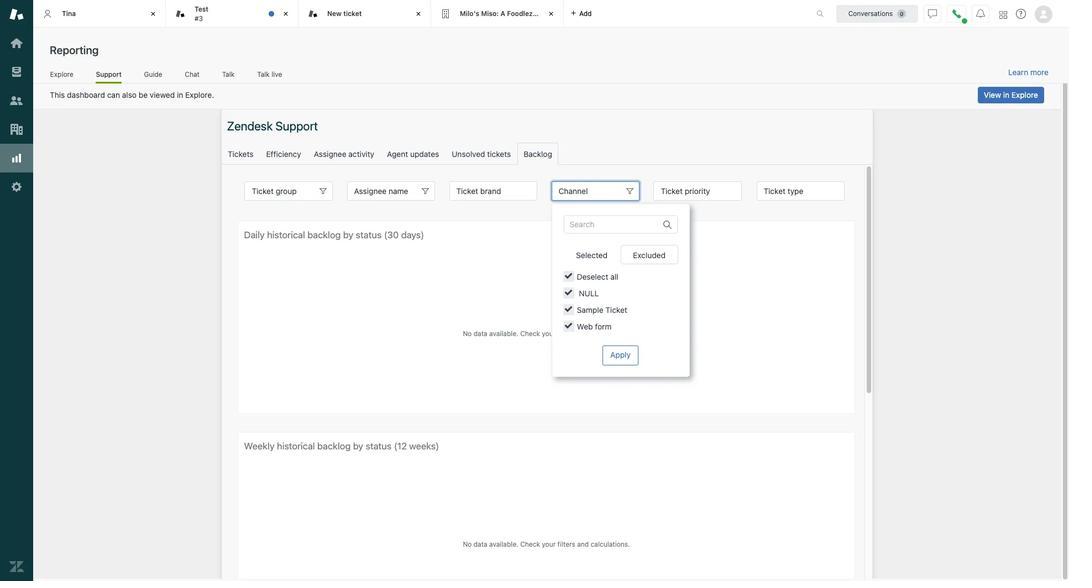 Task type: vqa. For each thing, say whether or not it's contained in the screenshot.
Close icon in the Milo's Miso: A Foodlez Subsidiary tab
no



Task type: locate. For each thing, give the bounding box(es) containing it.
chat link
[[185, 70, 200, 82]]

0 horizontal spatial explore
[[50, 70, 73, 78]]

explore
[[50, 70, 73, 78], [1012, 90, 1039, 100]]

3 close image from the left
[[546, 8, 557, 19]]

close image inside new ticket tab
[[413, 8, 424, 19]]

0 horizontal spatial in
[[177, 90, 183, 100]]

tabs tab list
[[33, 0, 805, 28]]

1 talk from the left
[[222, 70, 235, 78]]

zendesk image
[[9, 560, 24, 574]]

talk
[[222, 70, 235, 78], [257, 70, 270, 78]]

close image left milo's
[[413, 8, 424, 19]]

ticket
[[344, 9, 362, 18]]

1 in from the left
[[177, 90, 183, 100]]

2 close image from the left
[[413, 8, 424, 19]]

0 horizontal spatial talk
[[222, 70, 235, 78]]

foodlez
[[507, 9, 533, 18]]

#3
[[195, 14, 203, 22]]

talk live
[[257, 70, 282, 78]]

2 talk from the left
[[257, 70, 270, 78]]

main element
[[0, 0, 33, 581]]

talk right chat
[[222, 70, 235, 78]]

1 horizontal spatial talk
[[257, 70, 270, 78]]

0 vertical spatial explore
[[50, 70, 73, 78]]

1 vertical spatial explore
[[1012, 90, 1039, 100]]

also
[[122, 90, 137, 100]]

be
[[139, 90, 148, 100]]

explore.
[[185, 90, 214, 100]]

2 horizontal spatial close image
[[546, 8, 557, 19]]

close image left #3
[[148, 8, 159, 19]]

notifications image
[[977, 9, 986, 18]]

1 horizontal spatial explore
[[1012, 90, 1039, 100]]

tab
[[166, 0, 299, 28]]

explore inside button
[[1012, 90, 1039, 100]]

close image for new ticket
[[413, 8, 424, 19]]

organizations image
[[9, 122, 24, 137]]

live
[[272, 70, 282, 78]]

guide
[[144, 70, 162, 78]]

talk for talk
[[222, 70, 235, 78]]

close image inside "tina" tab
[[148, 8, 159, 19]]

in right "view"
[[1004, 90, 1010, 100]]

new ticket
[[327, 9, 362, 18]]

conversations
[[849, 9, 894, 17]]

1 horizontal spatial close image
[[413, 8, 424, 19]]

1 close image from the left
[[148, 8, 159, 19]]

close image
[[148, 8, 159, 19], [413, 8, 424, 19], [546, 8, 557, 19]]

in
[[177, 90, 183, 100], [1004, 90, 1010, 100]]

explore up this
[[50, 70, 73, 78]]

learn
[[1009, 67, 1029, 77]]

close image inside milo's miso: a foodlez subsidiary tab
[[546, 8, 557, 19]]

test
[[195, 5, 209, 13]]

view in explore button
[[978, 87, 1045, 103]]

milo's miso: a foodlez subsidiary tab
[[431, 0, 569, 28]]

explore down learn more link
[[1012, 90, 1039, 100]]

2 in from the left
[[1004, 90, 1010, 100]]

close image
[[280, 8, 292, 19]]

close image left add popup button
[[546, 8, 557, 19]]

talk left live
[[257, 70, 270, 78]]

1 horizontal spatial in
[[1004, 90, 1010, 100]]

talk inside "link"
[[257, 70, 270, 78]]

0 horizontal spatial close image
[[148, 8, 159, 19]]

tab containing test
[[166, 0, 299, 28]]

in right viewed on the top of the page
[[177, 90, 183, 100]]



Task type: describe. For each thing, give the bounding box(es) containing it.
close image for milo's miso: a foodlez subsidiary
[[546, 8, 557, 19]]

chat
[[185, 70, 200, 78]]

reporting image
[[9, 151, 24, 165]]

explore link
[[50, 70, 74, 82]]

new ticket tab
[[299, 0, 431, 28]]

dashboard
[[67, 90, 105, 100]]

add
[[580, 9, 592, 17]]

milo's
[[460, 9, 480, 18]]

a
[[501, 9, 506, 18]]

this dashboard can also be viewed in explore.
[[50, 90, 214, 100]]

milo's miso: a foodlez subsidiary
[[460, 9, 569, 18]]

learn more
[[1009, 67, 1049, 77]]

can
[[107, 90, 120, 100]]

view
[[985, 90, 1002, 100]]

test #3
[[195, 5, 209, 22]]

guide link
[[144, 70, 163, 82]]

button displays agent's chat status as invisible. image
[[929, 9, 938, 18]]

reporting
[[50, 44, 99, 56]]

support link
[[96, 70, 122, 84]]

get help image
[[1017, 9, 1027, 19]]

tina
[[62, 9, 76, 18]]

this
[[50, 90, 65, 100]]

conversations button
[[837, 5, 919, 22]]

admin image
[[9, 180, 24, 194]]

support
[[96, 70, 122, 78]]

miso:
[[481, 9, 499, 18]]

talk link
[[222, 70, 235, 82]]

close image for tina
[[148, 8, 159, 19]]

view in explore
[[985, 90, 1039, 100]]

talk live link
[[257, 70, 283, 82]]

zendesk products image
[[1000, 11, 1008, 19]]

get started image
[[9, 36, 24, 50]]

zendesk support image
[[9, 7, 24, 22]]

viewed
[[150, 90, 175, 100]]

customers image
[[9, 93, 24, 108]]

in inside button
[[1004, 90, 1010, 100]]

talk for talk live
[[257, 70, 270, 78]]

subsidiary
[[535, 9, 569, 18]]

views image
[[9, 65, 24, 79]]

more
[[1031, 67, 1049, 77]]

new
[[327, 9, 342, 18]]

tina tab
[[33, 0, 166, 28]]

add button
[[564, 0, 599, 27]]

learn more link
[[1009, 67, 1049, 77]]



